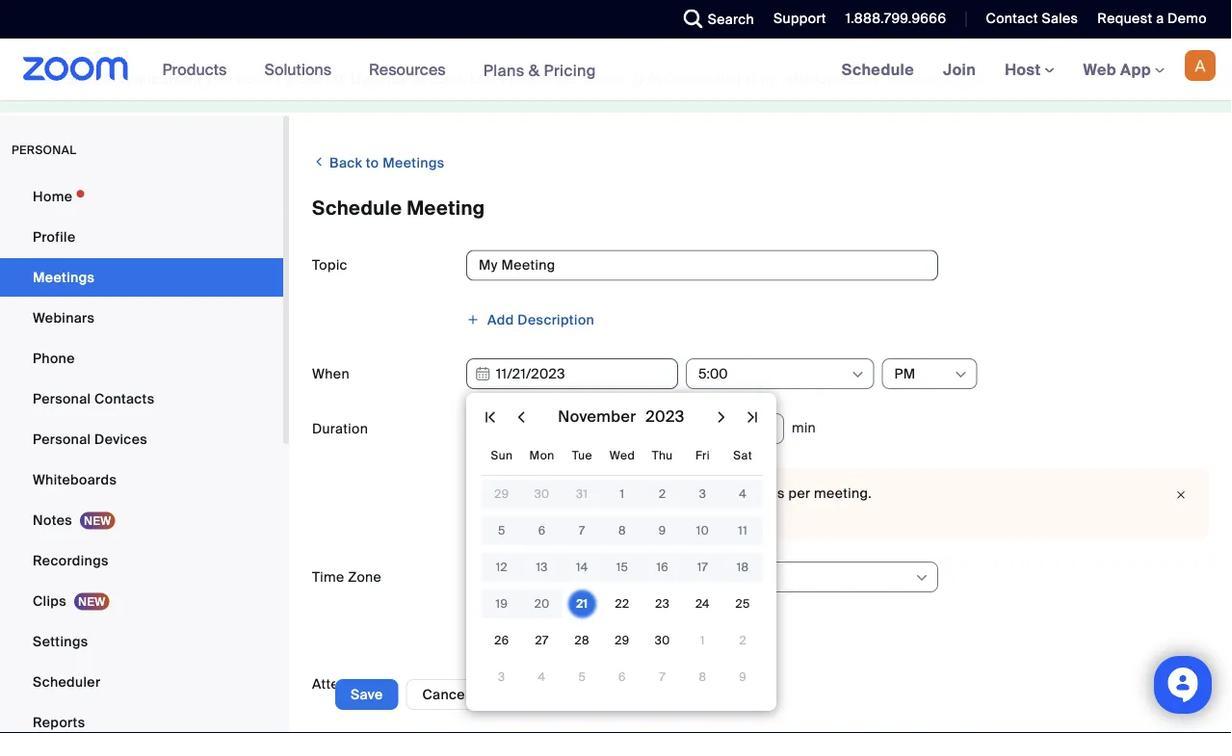 Task type: vqa. For each thing, say whether or not it's contained in the screenshot.
learn more
no



Task type: describe. For each thing, give the bounding box(es) containing it.
17
[[697, 560, 708, 575]]

get
[[556, 70, 577, 88]]

whiteboards
[[33, 471, 117, 489]]

13
[[536, 560, 548, 575]]

companion
[[665, 70, 741, 88]]

30 for the topmost 30 button
[[534, 487, 550, 502]]

0 horizontal spatial upgrade
[[351, 70, 408, 88]]

one
[[470, 70, 498, 88]]

1 vertical spatial 7
[[659, 670, 666, 685]]

recurring meeting
[[489, 622, 612, 640]]

0 vertical spatial 8
[[619, 523, 626, 538]]

2 horizontal spatial to
[[631, 70, 644, 88]]

20
[[534, 596, 550, 611]]

0 vertical spatial meetings
[[383, 154, 445, 172]]

meet zoom ai companion, your new ai assistant! upgrade to zoom one pro and get access to ai companion at no additional cost. upgrade today
[[23, 70, 986, 88]]

20 button
[[530, 593, 554, 616]]

contacts
[[94, 390, 155, 408]]

back to meetings link
[[312, 146, 445, 179]]

sat
[[734, 448, 752, 463]]

14 button
[[571, 556, 594, 579]]

mon
[[530, 448, 555, 463]]

scheduler link
[[0, 663, 283, 701]]

time?
[[559, 504, 595, 522]]

close image
[[1170, 486, 1193, 505]]

duration
[[312, 420, 368, 437]]

2 zoom from the left
[[429, 70, 467, 88]]

1 vertical spatial 9 button
[[731, 666, 755, 689]]

29 for the top 29 button
[[495, 487, 509, 502]]

banner containing products
[[0, 39, 1231, 102]]

topic
[[312, 256, 348, 274]]

join link
[[929, 39, 991, 100]]

schedule meeting
[[312, 196, 485, 221]]

1 vertical spatial 5
[[579, 670, 586, 685]]

0 horizontal spatial 9 button
[[651, 519, 674, 542]]

reports link
[[0, 703, 283, 733]]

next month,december 2023 image
[[710, 406, 733, 429]]

4 for top 4 "button"
[[739, 487, 747, 502]]

recurring
[[489, 622, 554, 640]]

personal contacts link
[[0, 380, 283, 418]]

31 button
[[571, 483, 594, 506]]

meeting.
[[814, 485, 872, 502]]

24 button
[[691, 593, 714, 616]]

22 button
[[611, 593, 634, 616]]

contact
[[986, 10, 1038, 27]]

cost.
[[850, 70, 882, 88]]

meetings link
[[0, 258, 283, 297]]

2023
[[646, 406, 685, 426]]

add description button
[[466, 305, 595, 334]]

cancel button
[[406, 679, 485, 710]]

1 ai from the left
[[103, 70, 117, 88]]

3 for topmost 3 button
[[699, 487, 706, 502]]

24
[[696, 596, 710, 611]]

recordings
[[33, 552, 109, 569]]

0 vertical spatial 30 button
[[530, 483, 554, 506]]

1 vertical spatial 1
[[700, 633, 705, 648]]

sun
[[491, 448, 513, 463]]

products
[[162, 59, 227, 79]]

pm
[[895, 365, 916, 383]]

upgrade today link
[[886, 70, 986, 88]]

0 vertical spatial 29 button
[[490, 483, 513, 506]]

save button
[[335, 679, 398, 710]]

0 vertical spatial 3 button
[[691, 483, 714, 506]]

attendees
[[312, 675, 380, 693]]

1 vertical spatial 4 button
[[530, 666, 554, 689]]

upgrade now link
[[603, 504, 696, 522]]

back to meetings
[[326, 154, 445, 172]]

recordings link
[[0, 542, 283, 580]]

minutes
[[732, 485, 785, 502]]

solutions
[[264, 59, 332, 79]]

0 vertical spatial 6 button
[[530, 519, 554, 542]]

13 button
[[530, 556, 554, 579]]

14
[[576, 560, 588, 575]]

1 vertical spatial show options image
[[914, 570, 930, 586]]

When text field
[[466, 358, 678, 389]]

meet zoom ai companion, footer
[[0, 46, 1231, 113]]

28 button
[[571, 629, 594, 652]]

0 vertical spatial 4 button
[[731, 483, 755, 506]]

10 button
[[691, 519, 714, 542]]

&
[[529, 60, 540, 80]]

product information navigation
[[148, 39, 611, 102]]

meetings navigation
[[827, 39, 1231, 102]]

tue
[[572, 448, 592, 463]]

plan
[[566, 485, 594, 502]]

previous month,october 2023 image
[[510, 406, 533, 429]]

11
[[738, 523, 748, 538]]

0 horizontal spatial 2 button
[[651, 483, 674, 506]]

when
[[312, 365, 350, 383]]

additional
[[781, 70, 846, 88]]

29 for right 29 button
[[615, 633, 630, 648]]

contact sales
[[986, 10, 1079, 27]]

0 horizontal spatial to
[[366, 154, 379, 172]]

plans & pricing
[[483, 60, 596, 80]]

pricing
[[544, 60, 596, 80]]

6 for the rightmost 6 button
[[619, 670, 626, 685]]

reports
[[33, 713, 85, 731]]

1 horizontal spatial 8
[[699, 670, 707, 685]]

notes
[[33, 511, 72, 529]]

show options image
[[850, 367, 866, 383]]

wed
[[610, 448, 635, 463]]

12 button
[[490, 556, 513, 579]]

app
[[1121, 59, 1151, 79]]

resources
[[369, 59, 446, 79]]

Topic text field
[[466, 250, 938, 281]]

add
[[488, 311, 514, 329]]

1 horizontal spatial 2
[[739, 633, 747, 648]]

and
[[527, 70, 552, 88]]

1 horizontal spatial 5 button
[[571, 666, 594, 689]]

22
[[615, 596, 630, 611]]

web app
[[1084, 59, 1151, 79]]

27
[[535, 633, 549, 648]]

personal contacts
[[33, 390, 155, 408]]

profile
[[33, 228, 76, 246]]

no
[[761, 70, 778, 88]]

hr
[[619, 419, 632, 437]]

personal
[[12, 143, 77, 158]]

0 vertical spatial 8 button
[[611, 519, 634, 542]]

12
[[496, 560, 508, 575]]

companion,
[[120, 70, 202, 88]]

profile link
[[0, 218, 283, 256]]

personal for personal contacts
[[33, 390, 91, 408]]

request a demo
[[1098, 10, 1207, 27]]

1 horizontal spatial 6 button
[[611, 666, 634, 689]]

3 ai from the left
[[648, 70, 661, 88]]

0 vertical spatial 7 button
[[571, 519, 594, 542]]

today
[[947, 70, 986, 88]]

sales
[[1042, 10, 1079, 27]]



Task type: locate. For each thing, give the bounding box(es) containing it.
products button
[[162, 39, 235, 100]]

schedule down "back"
[[312, 196, 402, 221]]

need
[[482, 504, 518, 522]]

0 vertical spatial 5
[[498, 523, 506, 538]]

phone link
[[0, 339, 283, 378]]

0 vertical spatial 5 button
[[490, 519, 513, 542]]

8 button up 15
[[611, 519, 634, 542]]

9 down 25 button
[[739, 670, 747, 685]]

profile picture image
[[1185, 50, 1216, 81]]

8 button
[[611, 519, 634, 542], [691, 666, 714, 689]]

0 vertical spatial show options image
[[953, 367, 969, 383]]

21
[[576, 596, 588, 611]]

time zone
[[312, 568, 382, 586]]

whiteboards link
[[0, 461, 283, 499]]

personal menu menu
[[0, 177, 283, 733]]

1 vertical spatial 8
[[699, 670, 707, 685]]

schedule link
[[827, 39, 929, 100]]

1 vertical spatial 4
[[538, 670, 546, 685]]

9 button up 16
[[651, 519, 674, 542]]

2 horizontal spatial upgrade
[[886, 70, 944, 88]]

1 vertical spatial 1 button
[[691, 629, 714, 652]]

1 horizontal spatial 29
[[615, 633, 630, 648]]

upgrade right assistant!
[[351, 70, 408, 88]]

1 horizontal spatial 1
[[700, 633, 705, 648]]

cancel
[[423, 686, 469, 703]]

1 vertical spatial schedule
[[312, 196, 402, 221]]

7
[[579, 523, 585, 538], [659, 670, 666, 685]]

1 vertical spatial 6
[[619, 670, 626, 685]]

access
[[581, 70, 628, 88]]

29 button left current
[[490, 483, 513, 506]]

0 horizontal spatial 6 button
[[530, 519, 554, 542]]

0 vertical spatial 29
[[495, 487, 509, 502]]

upgrade inside your current plan can only support 40 minutes per meeting. need more time? upgrade now
[[607, 504, 664, 522]]

0 vertical spatial 1
[[620, 487, 625, 502]]

personal for personal devices
[[33, 430, 91, 448]]

join
[[943, 59, 976, 79]]

1 horizontal spatial 7 button
[[651, 666, 674, 689]]

0 horizontal spatial schedule
[[312, 196, 402, 221]]

ai right new
[[267, 70, 281, 88]]

1 button down 'wed'
[[611, 483, 634, 506]]

30 button left 'plan'
[[530, 483, 554, 506]]

meetings
[[383, 154, 445, 172], [33, 268, 95, 286]]

your
[[205, 70, 233, 88]]

0 vertical spatial 2
[[659, 487, 666, 502]]

0 vertical spatial 3
[[699, 487, 706, 502]]

1 vertical spatial 6 button
[[611, 666, 634, 689]]

1 vertical spatial 2
[[739, 633, 747, 648]]

support
[[774, 10, 827, 27]]

0 horizontal spatial 7 button
[[571, 519, 594, 542]]

4 button right 40
[[731, 483, 755, 506]]

upgrade
[[351, 70, 408, 88], [886, 70, 944, 88], [607, 504, 664, 522]]

november
[[558, 406, 636, 426]]

30
[[534, 487, 550, 502], [655, 633, 670, 648]]

6 button down 'meeting'
[[611, 666, 634, 689]]

0 horizontal spatial zoom
[[61, 70, 99, 88]]

30 button down 23 button
[[651, 629, 674, 652]]

1 horizontal spatial 9
[[739, 670, 747, 685]]

solutions button
[[264, 39, 340, 100]]

2 ai from the left
[[267, 70, 281, 88]]

1 vertical spatial 3 button
[[490, 666, 513, 689]]

search button
[[669, 0, 759, 39]]

3
[[699, 487, 706, 502], [498, 670, 505, 685]]

1 horizontal spatial ai
[[267, 70, 281, 88]]

devices
[[94, 430, 147, 448]]

a
[[1156, 10, 1164, 27]]

2 personal from the top
[[33, 430, 91, 448]]

3 button down 26 button at bottom
[[490, 666, 513, 689]]

29 down 22 button
[[615, 633, 630, 648]]

6 for the topmost 6 button
[[538, 523, 546, 538]]

banner
[[0, 39, 1231, 102]]

ai left companion
[[648, 70, 661, 88]]

8 button down 24 button at the bottom right
[[691, 666, 714, 689]]

meetings inside personal menu menu
[[33, 268, 95, 286]]

6 button up '13'
[[530, 519, 554, 542]]

9 for left 9 button
[[659, 523, 666, 538]]

0 vertical spatial 6
[[538, 523, 546, 538]]

0 vertical spatial schedule
[[842, 59, 914, 79]]

8 down 'upgrade now' link
[[619, 523, 626, 538]]

1 horizontal spatial to
[[412, 70, 425, 88]]

0 vertical spatial 9 button
[[651, 519, 674, 542]]

zoom logo image
[[23, 57, 129, 81]]

0 horizontal spatial 3
[[498, 670, 505, 685]]

9 down 'upgrade now' link
[[659, 523, 666, 538]]

0 horizontal spatial 30 button
[[530, 483, 554, 506]]

1 vertical spatial 29
[[615, 633, 630, 648]]

1 horizontal spatial upgrade
[[607, 504, 664, 522]]

30 for the right 30 button
[[655, 633, 670, 648]]

meet
[[23, 70, 58, 88]]

more
[[521, 504, 555, 522]]

1 horizontal spatial 5
[[579, 670, 586, 685]]

personal up whiteboards
[[33, 430, 91, 448]]

2023 button
[[641, 406, 690, 426]]

web
[[1084, 59, 1117, 79]]

1 vertical spatial 9
[[739, 670, 747, 685]]

1 horizontal spatial 30 button
[[651, 629, 674, 652]]

29 button
[[490, 483, 513, 506], [611, 629, 634, 652]]

1 personal from the top
[[33, 390, 91, 408]]

2 up 'upgrade now' link
[[659, 487, 666, 502]]

1 horizontal spatial 4 button
[[731, 483, 755, 506]]

0 vertical spatial 4
[[739, 487, 747, 502]]

show options image
[[953, 367, 969, 383], [914, 570, 930, 586]]

3 button up the 10
[[691, 483, 714, 506]]

3 button
[[691, 483, 714, 506], [490, 666, 513, 689]]

0 horizontal spatial 1
[[620, 487, 625, 502]]

26 button
[[490, 629, 513, 652]]

4 for the bottommost 4 "button"
[[538, 670, 546, 685]]

9 for 9 button to the bottom
[[739, 670, 747, 685]]

3 down 26 button at bottom
[[498, 670, 505, 685]]

support
[[656, 485, 707, 502]]

2 down 25 button
[[739, 633, 747, 648]]

to right "back"
[[366, 154, 379, 172]]

1 left the only
[[620, 487, 625, 502]]

18
[[737, 560, 749, 575]]

pro
[[501, 70, 524, 88]]

19
[[496, 596, 508, 611]]

25 button
[[731, 593, 755, 616]]

current
[[515, 485, 562, 502]]

1 horizontal spatial 1 button
[[691, 629, 714, 652]]

host button
[[1005, 59, 1055, 79]]

5 button up 12
[[490, 519, 513, 542]]

1 horizontal spatial schedule
[[842, 59, 914, 79]]

1 horizontal spatial 7
[[659, 670, 666, 685]]

0 horizontal spatial 8 button
[[611, 519, 634, 542]]

settings link
[[0, 622, 283, 661]]

contact sales link
[[972, 0, 1083, 39], [986, 10, 1079, 27]]

0 vertical spatial 30
[[534, 487, 550, 502]]

1 horizontal spatial 3 button
[[691, 483, 714, 506]]

meetings up webinars
[[33, 268, 95, 286]]

1 horizontal spatial meetings
[[383, 154, 445, 172]]

7 button down 23 button
[[651, 666, 674, 689]]

7 down time?
[[579, 523, 585, 538]]

1 horizontal spatial 3
[[699, 487, 706, 502]]

to right access
[[631, 70, 644, 88]]

0 horizontal spatial 1 button
[[611, 483, 634, 506]]

1.888.799.9666 button up schedule link
[[846, 10, 947, 27]]

10
[[696, 523, 709, 538]]

next year,november 2024 image
[[741, 406, 764, 429]]

1 vertical spatial 30 button
[[651, 629, 674, 652]]

0 horizontal spatial 5
[[498, 523, 506, 538]]

schedule down 1.888.799.9666 at right top
[[842, 59, 914, 79]]

webinars
[[33, 309, 95, 327]]

2 horizontal spatial ai
[[648, 70, 661, 88]]

5 button down 28 button
[[571, 666, 594, 689]]

1 vertical spatial personal
[[33, 430, 91, 448]]

0 horizontal spatial 7
[[579, 523, 585, 538]]

16 button
[[651, 556, 674, 579]]

zoom right 'meet'
[[61, 70, 99, 88]]

plans & pricing link
[[483, 60, 596, 80], [483, 60, 596, 80]]

0 horizontal spatial 9
[[659, 523, 666, 538]]

1 vertical spatial 7 button
[[651, 666, 674, 689]]

home
[[33, 187, 73, 205]]

upgrade down the only
[[607, 504, 664, 522]]

1 horizontal spatial zoom
[[429, 70, 467, 88]]

to left one
[[412, 70, 425, 88]]

1 horizontal spatial 6
[[619, 670, 626, 685]]

30 down 23 button
[[655, 633, 670, 648]]

scheduler
[[33, 673, 101, 691]]

3 left 40
[[699, 487, 706, 502]]

16
[[657, 560, 669, 575]]

2
[[659, 487, 666, 502], [739, 633, 747, 648]]

0 horizontal spatial 30
[[534, 487, 550, 502]]

40
[[710, 485, 729, 502]]

upgrade right cost.
[[886, 70, 944, 88]]

7 down 23 button
[[659, 670, 666, 685]]

29 up 'need'
[[495, 487, 509, 502]]

0 horizontal spatial 5 button
[[490, 519, 513, 542]]

0 horizontal spatial 29
[[495, 487, 509, 502]]

0 horizontal spatial 3 button
[[490, 666, 513, 689]]

pm button
[[895, 359, 952, 388]]

host
[[1005, 59, 1045, 79]]

left image
[[312, 152, 326, 172]]

add image
[[466, 313, 480, 326]]

1.888.799.9666
[[846, 10, 947, 27]]

request
[[1098, 10, 1153, 27]]

meetings up schedule meeting
[[383, 154, 445, 172]]

previous year,november 2022 image
[[479, 406, 502, 429]]

1 horizontal spatial 29 button
[[611, 629, 634, 652]]

personal devices
[[33, 430, 147, 448]]

zoom left one
[[429, 70, 467, 88]]

8 down 24 button at the bottom right
[[699, 670, 707, 685]]

23
[[655, 596, 670, 611]]

9 button down 25 button
[[731, 666, 755, 689]]

schedule inside meetings navigation
[[842, 59, 914, 79]]

0 horizontal spatial show options image
[[914, 570, 930, 586]]

schedule for schedule meeting
[[312, 196, 402, 221]]

4 right 40
[[739, 487, 747, 502]]

0 vertical spatial 7
[[579, 523, 585, 538]]

settings
[[33, 633, 88, 650]]

5 down 28 button
[[579, 670, 586, 685]]

6 down 22 button
[[619, 670, 626, 685]]

0 horizontal spatial 6
[[538, 523, 546, 538]]

thu
[[652, 448, 673, 463]]

1 vertical spatial 5 button
[[571, 666, 594, 689]]

1 vertical spatial 3
[[498, 670, 505, 685]]

0 horizontal spatial meetings
[[33, 268, 95, 286]]

schedule for schedule
[[842, 59, 914, 79]]

4 down '27' button
[[538, 670, 546, 685]]

november 2023
[[558, 406, 685, 426]]

1 horizontal spatial 4
[[739, 487, 747, 502]]

1 vertical spatial meetings
[[33, 268, 95, 286]]

personal down "phone"
[[33, 390, 91, 408]]

1 horizontal spatial show options image
[[953, 367, 969, 383]]

1 button down 24 button at the bottom right
[[691, 629, 714, 652]]

1 vertical spatial 29 button
[[611, 629, 634, 652]]

29
[[495, 487, 509, 502], [615, 633, 630, 648]]

zone
[[348, 568, 382, 586]]

select start time text field
[[699, 359, 849, 388]]

29 button down 22 button
[[611, 629, 634, 652]]

ai left companion,
[[103, 70, 117, 88]]

15 button
[[611, 556, 634, 579]]

1 horizontal spatial 2 button
[[731, 629, 755, 652]]

1.888.799.9666 button up cost.
[[831, 0, 951, 39]]

1 vertical spatial 8 button
[[691, 666, 714, 689]]

add description
[[488, 311, 595, 329]]

1 horizontal spatial 8 button
[[691, 666, 714, 689]]

1 down 24 button at the bottom right
[[700, 633, 705, 648]]

web app button
[[1084, 59, 1165, 79]]

6 button
[[530, 519, 554, 542], [611, 666, 634, 689]]

at
[[745, 70, 757, 88]]

7 button up 14
[[571, 519, 594, 542]]

your current plan can only support 40 minutes per meeting. need more time? upgrade now
[[482, 485, 872, 522]]

personal devices link
[[0, 420, 283, 459]]

0 vertical spatial 2 button
[[651, 483, 674, 506]]

5 down 'need'
[[498, 523, 506, 538]]

search
[[708, 10, 754, 28]]

6 down more
[[538, 523, 546, 538]]

3 for 3 button to the left
[[498, 670, 505, 685]]

30 up more
[[534, 487, 550, 502]]

0 vertical spatial personal
[[33, 390, 91, 408]]

5
[[498, 523, 506, 538], [579, 670, 586, 685]]

0 horizontal spatial 8
[[619, 523, 626, 538]]

0 horizontal spatial 29 button
[[490, 483, 513, 506]]

4 button down '27' button
[[530, 666, 554, 689]]

1 zoom from the left
[[61, 70, 99, 88]]

min
[[792, 419, 816, 437]]

1 horizontal spatial 30
[[655, 633, 670, 648]]



